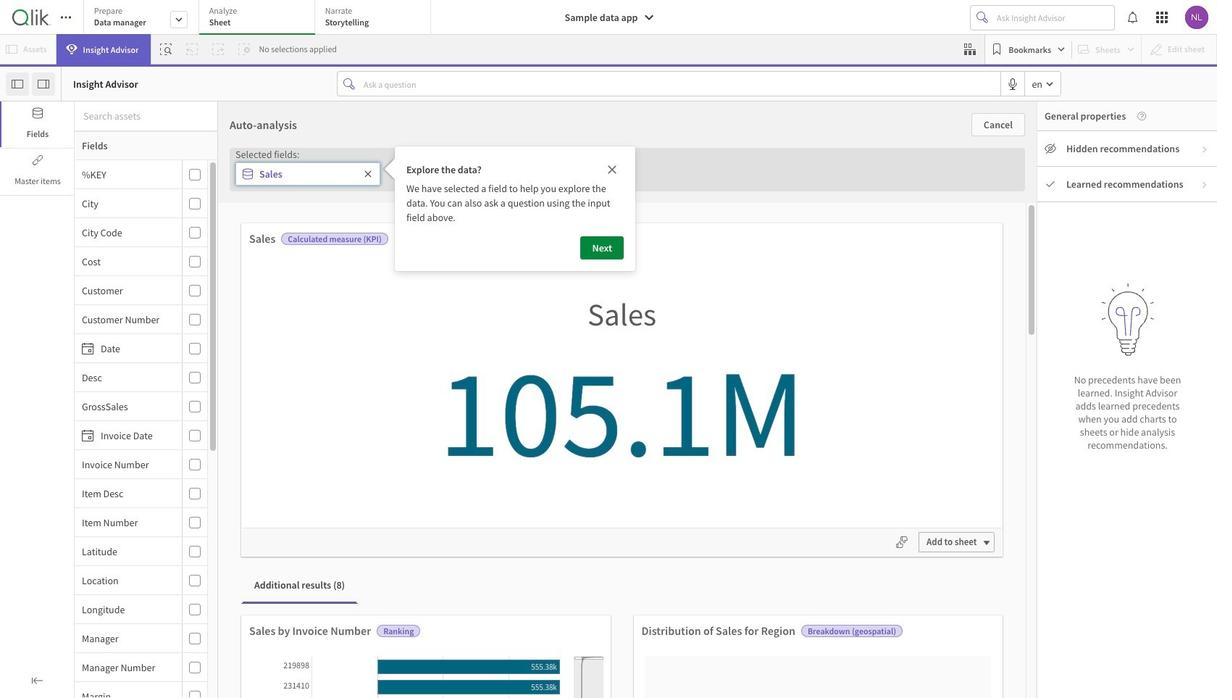 Task type: vqa. For each thing, say whether or not it's contained in the screenshot.
Navigation pane ELEMENT in the left of the page
no



Task type: describe. For each thing, give the bounding box(es) containing it.
Ask a question text field
[[361, 72, 1001, 95]]

view disabled image
[[1045, 143, 1057, 154]]

item number menu item
[[75, 508, 207, 537]]

invoice date menu item
[[75, 421, 207, 450]]

Ask Insight Advisor text field
[[995, 6, 1115, 29]]

latitude menu item
[[75, 537, 207, 566]]

date menu item
[[75, 334, 207, 363]]

desc menu item
[[75, 363, 207, 392]]

customer number menu item
[[75, 305, 207, 334]]

hide properties image
[[38, 78, 49, 90]]

manager menu item
[[75, 624, 207, 653]]

results tabs tab list
[[243, 568, 357, 603]]

item desc menu item
[[75, 479, 207, 508]]

%key menu item
[[75, 160, 207, 189]]

invoice number menu item
[[75, 450, 207, 479]]

edit image
[[760, 448, 777, 461]]

city code menu item
[[75, 218, 207, 247]]

deselect field image
[[364, 170, 373, 178]]

longitude menu item
[[75, 595, 207, 624]]

city menu item
[[75, 189, 207, 218]]

Search assets text field
[[75, 103, 218, 129]]

cost menu item
[[75, 247, 207, 276]]



Task type: locate. For each thing, give the bounding box(es) containing it.
hide assets image
[[12, 78, 23, 90]]

application
[[0, 0, 1218, 698]]

grosssales menu item
[[75, 392, 207, 421]]

manager number menu item
[[75, 653, 207, 682]]

location menu item
[[75, 566, 207, 595]]

medium image
[[1045, 178, 1057, 190]]

customer menu item
[[75, 276, 207, 305]]

menu
[[75, 160, 218, 698]]

help image
[[1127, 112, 1147, 120]]

tab list
[[83, 0, 436, 36]]

selections tool image
[[965, 43, 977, 55]]

margin menu item
[[75, 682, 207, 698]]



